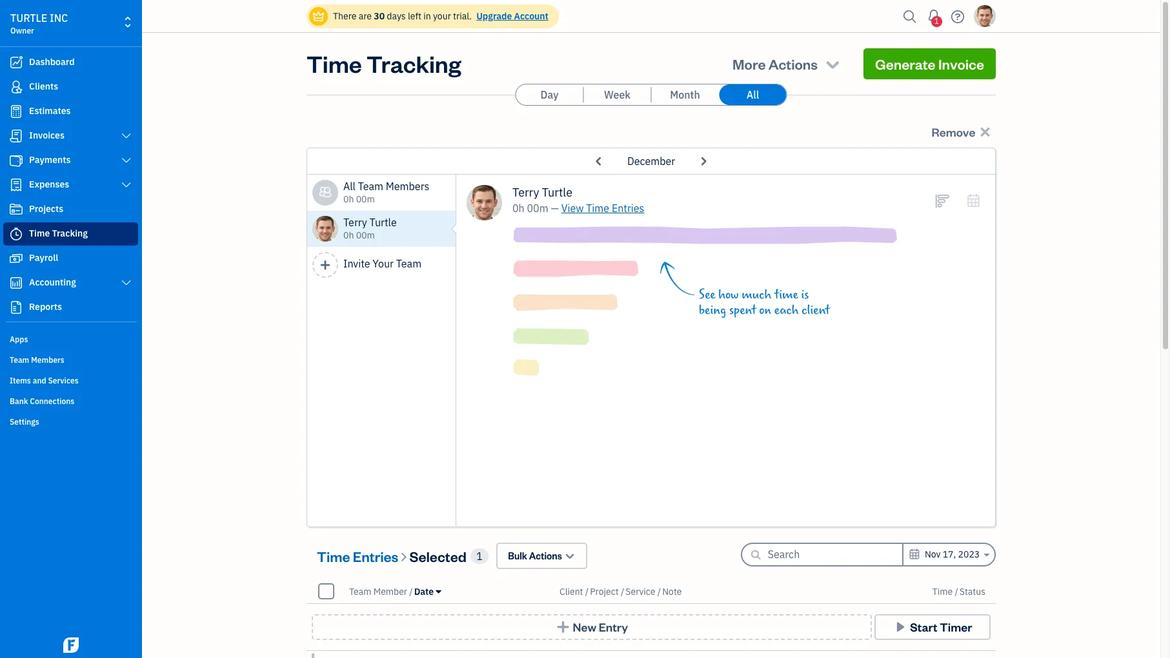 Task type: describe. For each thing, give the bounding box(es) containing it.
month link
[[652, 85, 719, 105]]

terry turtle 0h 00m — view time entries
[[512, 185, 644, 215]]

dashboard
[[29, 56, 75, 68]]

time inside 'terry turtle 0h 00m — view time entries'
[[586, 202, 609, 215]]

there are 30 days left in your trial. upgrade account
[[333, 10, 548, 22]]

invoices
[[29, 130, 65, 141]]

30
[[374, 10, 385, 22]]

expenses link
[[3, 174, 138, 197]]

0 vertical spatial time tracking
[[307, 48, 461, 79]]

see how much time is being spent on each client
[[699, 288, 830, 318]]

remove
[[932, 125, 975, 139]]

view time entries button
[[561, 201, 644, 216]]

status link
[[960, 586, 986, 598]]

bank connections link
[[3, 392, 138, 411]]

client image
[[8, 81, 24, 94]]

timer image
[[8, 228, 24, 241]]

settings link
[[3, 412, 138, 432]]

nov 17, 2023
[[925, 549, 980, 561]]

items and services link
[[3, 371, 138, 390]]

more actions
[[733, 55, 818, 73]]

team member /
[[349, 586, 413, 598]]

estimate image
[[8, 105, 24, 118]]

previous month image
[[591, 151, 608, 172]]

time / status
[[932, 586, 986, 598]]

project image
[[8, 203, 24, 216]]

time inside main element
[[29, 228, 50, 239]]

00m inside all team members 0h 00m
[[356, 194, 375, 205]]

project link
[[590, 586, 621, 598]]

view
[[561, 202, 584, 215]]

0 vertical spatial tracking
[[367, 48, 461, 79]]

upgrade
[[476, 10, 512, 22]]

new entry
[[573, 620, 628, 635]]

new
[[573, 620, 596, 635]]

entry
[[599, 620, 628, 635]]

plus image for new entry button
[[556, 622, 570, 634]]

time
[[775, 288, 798, 303]]

calendar image
[[966, 193, 981, 208]]

1 inside dropdown button
[[934, 16, 939, 26]]

2 / from the left
[[585, 586, 589, 598]]

go to help image
[[947, 7, 968, 26]]

accounting link
[[3, 272, 138, 295]]

members inside all team members 0h 00m
[[386, 180, 429, 193]]

chevron large down image for payments
[[120, 156, 132, 166]]

2023
[[958, 549, 980, 561]]

1 / from the left
[[409, 586, 413, 598]]

time left status
[[932, 586, 953, 598]]

team inside button
[[396, 258, 422, 270]]

0h for terry turtle 0h 00m — view time entries
[[512, 202, 525, 215]]

new entry button
[[312, 615, 872, 641]]

time down there
[[307, 48, 362, 79]]

client / project / service / note
[[560, 586, 682, 598]]

entries inside button
[[353, 548, 398, 566]]

payments link
[[3, 149, 138, 172]]

bulk actions button
[[496, 543, 587, 570]]

apps
[[10, 335, 28, 345]]

bank connections
[[10, 397, 74, 407]]

nov
[[925, 549, 941, 561]]

generate invoice button
[[864, 48, 996, 79]]

status
[[960, 586, 986, 598]]

payment image
[[8, 154, 24, 167]]

projects link
[[3, 198, 138, 221]]

december
[[627, 155, 675, 168]]

start timer button
[[875, 615, 991, 641]]

team members
[[10, 356, 64, 365]]

each
[[774, 303, 799, 318]]

nov 17, 2023 button
[[903, 545, 995, 566]]

connections
[[30, 397, 74, 407]]

chart image
[[935, 193, 950, 208]]

team inside main element
[[10, 356, 29, 365]]

start
[[910, 620, 938, 635]]

clients
[[29, 81, 58, 92]]

services
[[48, 376, 79, 386]]

client
[[560, 586, 583, 598]]

team inside all team members 0h 00m
[[358, 180, 383, 193]]

members inside main element
[[31, 356, 64, 365]]

terry turtle 0h 00m
[[343, 216, 397, 241]]

time inside button
[[317, 548, 350, 566]]

turtle for terry turtle 0h 00m
[[370, 216, 397, 229]]

see
[[699, 288, 715, 303]]

1 vertical spatial 1
[[476, 550, 483, 563]]

terry for terry turtle 0h 00m
[[343, 216, 367, 229]]

invoice image
[[8, 130, 24, 143]]

chart image
[[8, 277, 24, 290]]

invite your team button
[[307, 247, 456, 283]]

time entries button
[[317, 546, 398, 567]]

account
[[514, 10, 548, 22]]

service
[[626, 586, 655, 598]]

your
[[373, 258, 394, 270]]

dashboard link
[[3, 51, 138, 74]]

clients link
[[3, 76, 138, 99]]

time entries
[[317, 548, 398, 566]]

payroll link
[[3, 247, 138, 270]]

—
[[551, 202, 559, 215]]

are
[[359, 10, 372, 22]]

bulk actions
[[508, 551, 562, 563]]

Search text field
[[768, 545, 902, 565]]

1 button
[[924, 3, 944, 29]]

invoices link
[[3, 125, 138, 148]]

4 / from the left
[[658, 586, 661, 598]]

project
[[590, 586, 619, 598]]

how
[[718, 288, 739, 303]]

turtle for terry turtle 0h 00m — view time entries
[[542, 185, 573, 200]]



Task type: locate. For each thing, give the bounding box(es) containing it.
00m up invite
[[356, 230, 375, 241]]

1 horizontal spatial entries
[[612, 202, 644, 215]]

selected
[[410, 548, 467, 566]]

0 vertical spatial turtle
[[542, 185, 573, 200]]

chevrondown image
[[824, 55, 842, 73]]

much
[[742, 288, 772, 303]]

caretdown image
[[982, 548, 989, 563]]

0 horizontal spatial terry
[[343, 216, 367, 229]]

tracking down projects link in the left of the page
[[52, 228, 88, 239]]

items
[[10, 376, 31, 386]]

0h right users icon
[[343, 194, 354, 205]]

expense image
[[8, 179, 24, 192]]

0 vertical spatial members
[[386, 180, 429, 193]]

0h inside 'terry turtle 0h 00m — view time entries'
[[512, 202, 525, 215]]

report image
[[8, 301, 24, 314]]

items and services
[[10, 376, 79, 386]]

freshbooks image
[[61, 638, 81, 654]]

member
[[374, 586, 407, 598]]

/ left status
[[955, 586, 958, 598]]

time tracking down 30
[[307, 48, 461, 79]]

0 horizontal spatial turtle
[[370, 216, 397, 229]]

0 vertical spatial terry
[[512, 185, 539, 200]]

0 horizontal spatial actions
[[529, 551, 562, 563]]

team
[[358, 180, 383, 193], [396, 258, 422, 270], [10, 356, 29, 365], [349, 586, 371, 598]]

week link
[[584, 85, 651, 105]]

more
[[733, 55, 766, 73]]

date link
[[414, 586, 441, 598]]

17,
[[943, 549, 956, 561]]

0 vertical spatial actions
[[768, 55, 818, 73]]

crown image
[[312, 9, 325, 23]]

accounting
[[29, 277, 76, 288]]

1 horizontal spatial turtle
[[542, 185, 573, 200]]

expenses
[[29, 179, 69, 190]]

time tracking inside main element
[[29, 228, 88, 239]]

reports
[[29, 301, 62, 313]]

there
[[333, 10, 357, 22]]

1 vertical spatial plus image
[[556, 622, 570, 634]]

time up 'team member /'
[[317, 548, 350, 566]]

tracking down left
[[367, 48, 461, 79]]

1 vertical spatial members
[[31, 356, 64, 365]]

spent
[[729, 303, 756, 318]]

payments
[[29, 154, 71, 166]]

week
[[604, 88, 631, 101]]

bank
[[10, 397, 28, 407]]

0 horizontal spatial tracking
[[52, 228, 88, 239]]

0 vertical spatial all
[[747, 88, 759, 101]]

0 horizontal spatial members
[[31, 356, 64, 365]]

1 vertical spatial actions
[[529, 551, 562, 563]]

month
[[670, 88, 700, 101]]

0 vertical spatial chevron large down image
[[120, 131, 132, 141]]

0 vertical spatial entries
[[612, 202, 644, 215]]

0h inside all team members 0h 00m
[[343, 194, 354, 205]]

next month image
[[695, 151, 712, 172]]

all for all team members 0h 00m
[[343, 180, 356, 193]]

time
[[307, 48, 362, 79], [586, 202, 609, 215], [29, 228, 50, 239], [317, 548, 350, 566], [932, 586, 953, 598]]

1 vertical spatial tracking
[[52, 228, 88, 239]]

apps link
[[3, 330, 138, 349]]

0h inside terry turtle 0h 00m
[[343, 230, 354, 241]]

chevron large down image up expenses "link"
[[120, 156, 132, 166]]

0 vertical spatial 1
[[934, 16, 939, 26]]

and
[[33, 376, 46, 386]]

1
[[934, 16, 939, 26], [476, 550, 483, 563]]

0h left the —
[[512, 202, 525, 215]]

turtle down all team members 0h 00m
[[370, 216, 397, 229]]

chevron large down image up projects link in the left of the page
[[120, 180, 132, 190]]

all down more
[[747, 88, 759, 101]]

more actions button
[[721, 48, 853, 79]]

/ right client
[[585, 586, 589, 598]]

1 horizontal spatial actions
[[768, 55, 818, 73]]

main element
[[0, 0, 174, 659]]

00m left the —
[[527, 202, 548, 215]]

bulk
[[508, 551, 527, 563]]

entries up 'team member /'
[[353, 548, 398, 566]]

3 / from the left
[[621, 586, 624, 598]]

1 vertical spatial all
[[343, 180, 356, 193]]

1 vertical spatial turtle
[[370, 216, 397, 229]]

1 horizontal spatial terry
[[512, 185, 539, 200]]

actions for bulk actions
[[529, 551, 562, 563]]

1 horizontal spatial all
[[747, 88, 759, 101]]

2 chevron large down image from the top
[[120, 180, 132, 190]]

dashboard image
[[8, 56, 24, 69]]

team right your
[[396, 258, 422, 270]]

1 vertical spatial entries
[[353, 548, 398, 566]]

actions
[[768, 55, 818, 73], [529, 551, 562, 563]]

0 horizontal spatial 1
[[476, 550, 483, 563]]

actions left chevrondown image
[[768, 55, 818, 73]]

plus image left invite
[[319, 259, 331, 271]]

time tracking down projects link in the left of the page
[[29, 228, 88, 239]]

00m for terry turtle 0h 00m — view time entries
[[527, 202, 548, 215]]

money image
[[8, 252, 24, 265]]

plus image left "new"
[[556, 622, 570, 634]]

chevron large down image down estimates link
[[120, 131, 132, 141]]

0 horizontal spatial entries
[[353, 548, 398, 566]]

turtle up the —
[[542, 185, 573, 200]]

caretdown image
[[436, 587, 441, 597]]

1 vertical spatial chevron large down image
[[120, 180, 132, 190]]

inc
[[50, 12, 68, 25]]

5 / from the left
[[955, 586, 958, 598]]

chevron large down image for accounting
[[120, 278, 132, 288]]

team up terry turtle 0h 00m
[[358, 180, 383, 193]]

chevron large down image for expenses
[[120, 180, 132, 190]]

2 chevron large down image from the top
[[120, 278, 132, 288]]

terry inside 'terry turtle 0h 00m — view time entries'
[[512, 185, 539, 200]]

chevrondown image
[[564, 550, 576, 563]]

chevron large down image
[[120, 156, 132, 166], [120, 278, 132, 288]]

turtle
[[10, 12, 47, 25]]

plus image
[[319, 259, 331, 271], [556, 622, 570, 634]]

play image
[[893, 622, 908, 634]]

terry for terry turtle 0h 00m — view time entries
[[512, 185, 539, 200]]

0h for terry turtle 0h 00m
[[343, 230, 354, 241]]

1 left bulk
[[476, 550, 483, 563]]

time right view
[[586, 202, 609, 215]]

members up terry turtle 0h 00m
[[386, 180, 429, 193]]

chevron large down image inside invoices "link"
[[120, 131, 132, 141]]

search image
[[900, 7, 920, 26]]

turtle inc owner
[[10, 12, 68, 35]]

plus image inside invite your team button
[[319, 259, 331, 271]]

invite your team
[[343, 258, 422, 270]]

upgrade account link
[[474, 10, 548, 22]]

00m up terry turtle 0h 00m
[[356, 194, 375, 205]]

0 horizontal spatial time tracking
[[29, 228, 88, 239]]

chevron large down image down payroll link
[[120, 278, 132, 288]]

actions for more actions
[[768, 55, 818, 73]]

1 left go to help image
[[934, 16, 939, 26]]

turtle inside terry turtle 0h 00m
[[370, 216, 397, 229]]

1 horizontal spatial 1
[[934, 16, 939, 26]]

time tracking
[[307, 48, 461, 79], [29, 228, 88, 239]]

1 vertical spatial chevron large down image
[[120, 278, 132, 288]]

generate invoice
[[875, 55, 984, 73]]

time right the timer icon
[[29, 228, 50, 239]]

payroll
[[29, 252, 58, 264]]

remove button
[[928, 121, 996, 143]]

all right users icon
[[343, 180, 356, 193]]

all inside all team members 0h 00m
[[343, 180, 356, 193]]

00m inside terry turtle 0h 00m
[[356, 230, 375, 241]]

00m inside 'terry turtle 0h 00m — view time entries'
[[527, 202, 548, 215]]

0 horizontal spatial all
[[343, 180, 356, 193]]

0h
[[343, 194, 354, 205], [512, 202, 525, 215], [343, 230, 354, 241]]

in
[[424, 10, 431, 22]]

time tracking link
[[3, 223, 138, 246]]

projects
[[29, 203, 63, 215]]

members up items and services
[[31, 356, 64, 365]]

plus image inside new entry button
[[556, 622, 570, 634]]

terry inside terry turtle 0h 00m
[[343, 216, 367, 229]]

team down apps
[[10, 356, 29, 365]]

service link
[[626, 586, 658, 598]]

turtle inside 'terry turtle 0h 00m — view time entries'
[[542, 185, 573, 200]]

00m for terry turtle 0h 00m
[[356, 230, 375, 241]]

trial.
[[453, 10, 472, 22]]

time link
[[932, 586, 955, 598]]

timer
[[940, 620, 972, 635]]

actions left chevrondown icon
[[529, 551, 562, 563]]

/ left service
[[621, 586, 624, 598]]

/ left "note"
[[658, 586, 661, 598]]

0 vertical spatial chevron large down image
[[120, 156, 132, 166]]

settings
[[10, 418, 39, 427]]

times image
[[978, 125, 993, 139]]

1 chevron large down image from the top
[[120, 131, 132, 141]]

0 vertical spatial plus image
[[319, 259, 331, 271]]

1 horizontal spatial plus image
[[556, 622, 570, 634]]

all team members 0h 00m
[[343, 180, 429, 205]]

1 horizontal spatial time tracking
[[307, 48, 461, 79]]

client
[[802, 303, 830, 318]]

days
[[387, 10, 406, 22]]

invite
[[343, 258, 370, 270]]

users image
[[319, 185, 332, 201]]

1 vertical spatial terry
[[343, 216, 367, 229]]

all
[[747, 88, 759, 101], [343, 180, 356, 193]]

chevron large down image inside payments link
[[120, 156, 132, 166]]

1 horizontal spatial tracking
[[367, 48, 461, 79]]

note link
[[662, 586, 682, 598]]

all for all
[[747, 88, 759, 101]]

entries down december
[[612, 202, 644, 215]]

1 vertical spatial time tracking
[[29, 228, 88, 239]]

date
[[414, 586, 434, 598]]

1 chevron large down image from the top
[[120, 156, 132, 166]]

tracking
[[367, 48, 461, 79], [52, 228, 88, 239]]

entries
[[612, 202, 644, 215], [353, 548, 398, 566]]

plus image for invite your team button
[[319, 259, 331, 271]]

on
[[759, 303, 771, 318]]

calendar image
[[909, 547, 920, 563]]

/ left date
[[409, 586, 413, 598]]

day link
[[516, 85, 583, 105]]

1 horizontal spatial members
[[386, 180, 429, 193]]

being
[[699, 303, 726, 318]]

00m
[[356, 194, 375, 205], [527, 202, 548, 215], [356, 230, 375, 241]]

estimates
[[29, 105, 71, 117]]

0 horizontal spatial plus image
[[319, 259, 331, 271]]

chevron large down image for invoices
[[120, 131, 132, 141]]

start timer
[[910, 620, 972, 635]]

tracking inside main element
[[52, 228, 88, 239]]

0h up invite
[[343, 230, 354, 241]]

all link
[[719, 85, 786, 105]]

entries inside 'terry turtle 0h 00m — view time entries'
[[612, 202, 644, 215]]

team left member
[[349, 586, 371, 598]]

chevron large down image
[[120, 131, 132, 141], [120, 180, 132, 190]]

left
[[408, 10, 421, 22]]



Task type: vqa. For each thing, say whether or not it's contained in the screenshot.
chevronRight image corresponding to to
no



